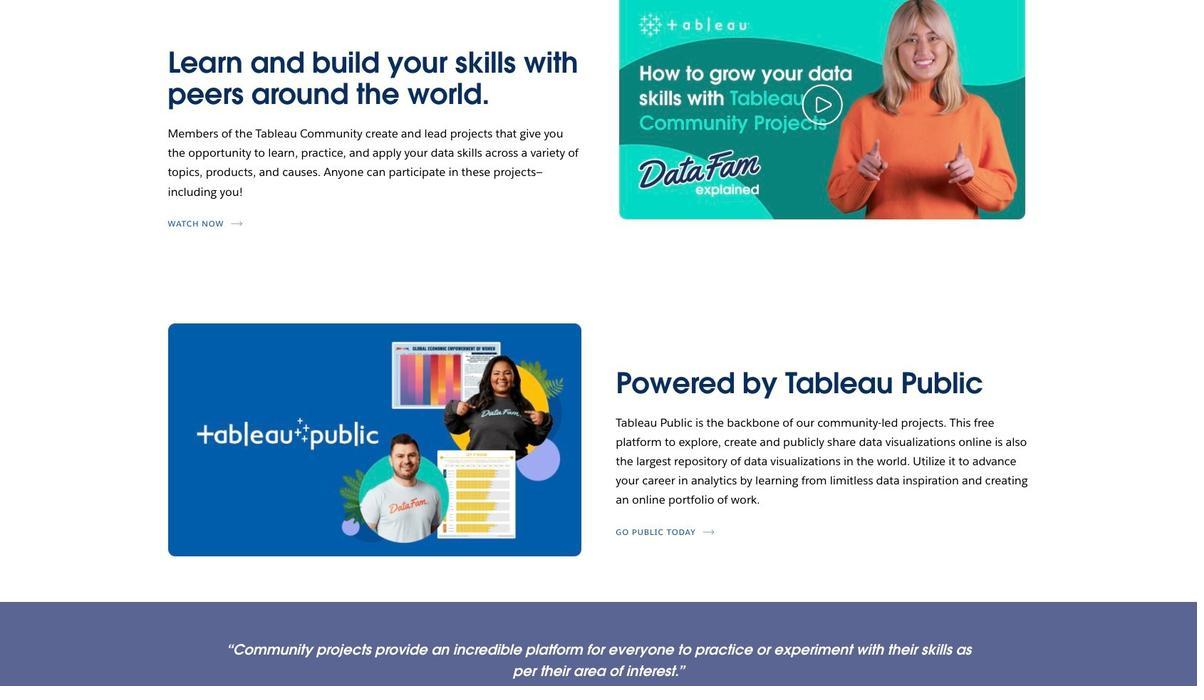 Task type: describe. For each thing, give the bounding box(es) containing it.
tableapublicce image
[[168, 324, 581, 557]]



Task type: vqa. For each thing, say whether or not it's contained in the screenshot.
Tableapublicce image
yes



